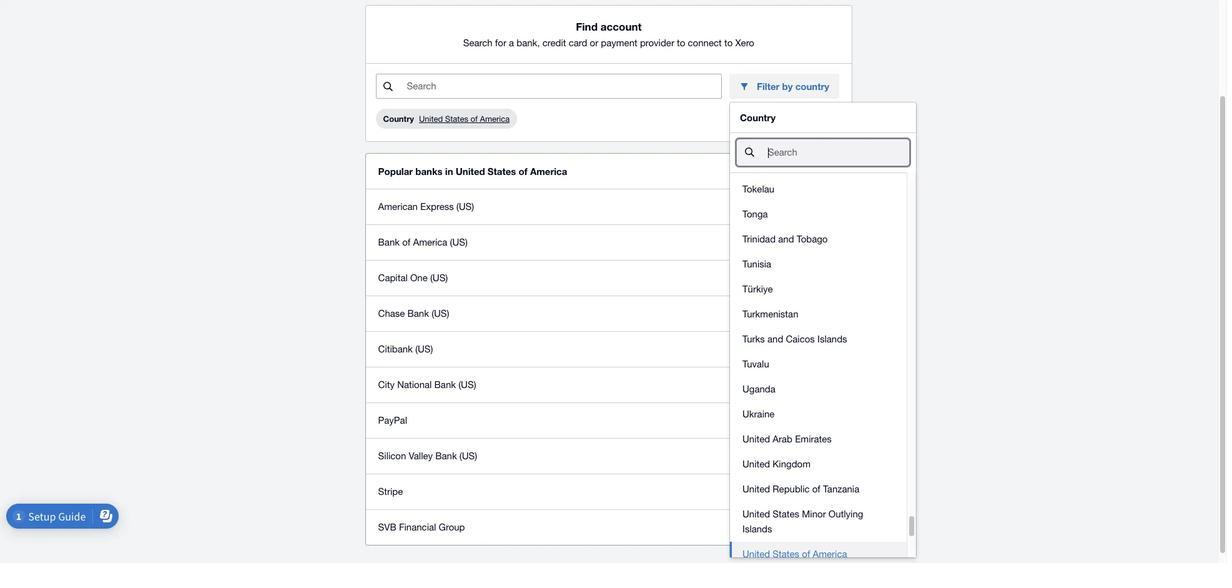 Task type: locate. For each thing, give the bounding box(es) containing it.
islands up united states of america
[[743, 524, 773, 534]]

to
[[677, 37, 686, 48], [725, 37, 733, 48]]

united down united republic of tanzania
[[743, 509, 771, 519]]

citibank (us)
[[378, 344, 433, 354]]

united for united arab emirates
[[743, 434, 771, 444]]

of inside the united republic of tanzania 'button'
[[813, 484, 821, 494]]

country for country united states of america
[[383, 114, 414, 124]]

turks
[[743, 334, 765, 344]]

filter by country button
[[730, 74, 840, 99]]

Search field
[[406, 74, 722, 98]]

states inside button
[[773, 549, 800, 559]]

account
[[601, 20, 642, 33]]

arab
[[773, 434, 793, 444]]

tuvalu button
[[730, 352, 907, 377]]

xero
[[736, 37, 755, 48]]

united
[[419, 114, 443, 123], [456, 166, 485, 177], [743, 434, 771, 444], [743, 459, 771, 469], [743, 484, 771, 494], [743, 509, 771, 519], [743, 549, 771, 559]]

country inside group
[[740, 112, 776, 123]]

0 vertical spatial islands
[[818, 334, 848, 344]]

states
[[445, 114, 469, 123], [488, 166, 516, 177], [773, 509, 800, 519], [773, 549, 800, 559]]

tonga
[[743, 209, 768, 219]]

capital one (us)
[[378, 272, 448, 283]]

united republic of tanzania
[[743, 484, 860, 494]]

bank right valley
[[436, 451, 457, 461]]

united inside 'button'
[[743, 484, 771, 494]]

states up in
[[445, 114, 469, 123]]

(us) right 'citibank'
[[416, 344, 433, 354]]

and left tobago
[[779, 234, 795, 244]]

filter
[[757, 81, 780, 92]]

for
[[495, 37, 507, 48]]

bank
[[378, 237, 400, 247], [408, 308, 429, 319], [435, 379, 456, 390], [436, 451, 457, 461]]

city national bank (us) link
[[366, 367, 852, 402]]

bank right chase
[[408, 308, 429, 319]]

citibank (us) link
[[366, 331, 852, 367]]

togo
[[743, 159, 763, 169]]

and right turks
[[768, 334, 784, 344]]

united inside united states minor outlying islands
[[743, 509, 771, 519]]

united states of america button
[[730, 542, 907, 563]]

united down united states minor outlying islands at the right
[[743, 549, 771, 559]]

emirates
[[796, 434, 832, 444]]

0 horizontal spatial islands
[[743, 524, 773, 534]]

silicon valley bank (us)
[[378, 451, 478, 461]]

country up popular
[[383, 114, 414, 124]]

united kingdom
[[743, 459, 811, 469]]

states down united states minor outlying islands at the right
[[773, 549, 800, 559]]

to left connect
[[677, 37, 686, 48]]

1 vertical spatial and
[[768, 334, 784, 344]]

united republic of tanzania button
[[730, 477, 907, 502]]

0 vertical spatial and
[[779, 234, 795, 244]]

to left xero
[[725, 37, 733, 48]]

country down filter
[[740, 112, 776, 123]]

1 vertical spatial islands
[[743, 524, 773, 534]]

united up banks
[[419, 114, 443, 123]]

united left kingdom
[[743, 459, 771, 469]]

of
[[471, 114, 478, 123], [519, 166, 528, 177], [403, 237, 411, 247], [813, 484, 821, 494], [803, 549, 811, 559]]

credit
[[543, 37, 566, 48]]

banks
[[416, 166, 443, 177]]

chase bank (us)
[[378, 308, 450, 319]]

a
[[509, 37, 514, 48]]

1 horizontal spatial islands
[[818, 334, 848, 344]]

united for united states minor outlying islands
[[743, 509, 771, 519]]

turkmenistan
[[743, 309, 799, 319]]

bank inside city national bank (us) link
[[435, 379, 456, 390]]

bank right the 'national' in the bottom left of the page
[[435, 379, 456, 390]]

united for united kingdom
[[743, 459, 771, 469]]

states inside country united states of america
[[445, 114, 469, 123]]

city national bank (us)
[[378, 379, 476, 390]]

provider
[[640, 37, 675, 48]]

islands
[[818, 334, 848, 344], [743, 524, 773, 534]]

american
[[378, 201, 418, 212]]

bank,
[[517, 37, 540, 48]]

tuvalu
[[743, 359, 770, 369]]

one
[[411, 272, 428, 283]]

united down ukraine at the bottom right of the page
[[743, 434, 771, 444]]

silicon valley bank (us) link
[[366, 438, 852, 474]]

stripe link
[[366, 474, 852, 509]]

1 horizontal spatial country
[[740, 112, 776, 123]]

united down united kingdom
[[743, 484, 771, 494]]

and
[[779, 234, 795, 244], [768, 334, 784, 344]]

(us)
[[457, 201, 474, 212], [450, 237, 468, 247], [430, 272, 448, 283], [432, 308, 450, 319], [416, 344, 433, 354], [459, 379, 476, 390], [460, 451, 478, 461]]

america inside country united states of america
[[480, 114, 510, 123]]

Search search field
[[767, 141, 909, 164]]

stripe
[[378, 486, 403, 497]]

card
[[569, 37, 588, 48]]

by
[[783, 81, 793, 92]]

financial
[[399, 522, 436, 532]]

states inside united states minor outlying islands
[[773, 509, 800, 519]]

united inside country united states of america
[[419, 114, 443, 123]]

0 horizontal spatial to
[[677, 37, 686, 48]]

bank inside bank of america (us) link
[[378, 237, 400, 247]]

and for turks
[[768, 334, 784, 344]]

united right in
[[456, 166, 485, 177]]

united arab emirates
[[743, 434, 832, 444]]

united arab emirates button
[[730, 427, 907, 452]]

islands down turkmenistan button
[[818, 334, 848, 344]]

united for united republic of tanzania
[[743, 484, 771, 494]]

country
[[740, 112, 776, 123], [383, 114, 414, 124]]

(us) right valley
[[460, 451, 478, 461]]

2 to from the left
[[725, 37, 733, 48]]

0 horizontal spatial country
[[383, 114, 414, 124]]

and for trinidad
[[779, 234, 795, 244]]

of inside bank of america (us) link
[[403, 237, 411, 247]]

republic
[[773, 484, 810, 494]]

or
[[590, 37, 599, 48]]

turks and caicos islands button
[[730, 327, 907, 352]]

tunisia button
[[730, 252, 907, 277]]

find account search for a bank, credit card or payment provider to connect to xero
[[463, 20, 755, 48]]

1 horizontal spatial to
[[725, 37, 733, 48]]

outlying
[[829, 509, 864, 519]]

states down republic
[[773, 509, 800, 519]]

bank up capital at the left of page
[[378, 237, 400, 247]]



Task type: vqa. For each thing, say whether or not it's contained in the screenshot.
Tuvalu 'button'
yes



Task type: describe. For each thing, give the bounding box(es) containing it.
silicon
[[378, 451, 406, 461]]

capital
[[378, 272, 408, 283]]

tanzania
[[824, 484, 860, 494]]

islands inside button
[[818, 334, 848, 344]]

togo button
[[730, 152, 907, 177]]

svb financial group link
[[366, 509, 852, 545]]

american express (us) link
[[366, 189, 852, 224]]

capital one (us) link
[[366, 260, 852, 296]]

(us) right the 'national' in the bottom left of the page
[[459, 379, 476, 390]]

türkiye button
[[730, 277, 907, 302]]

city
[[378, 379, 395, 390]]

trinidad and tobago button
[[730, 227, 907, 252]]

(us) right express
[[457, 201, 474, 212]]

uganda
[[743, 384, 776, 394]]

(us) down express
[[450, 237, 468, 247]]

america inside button
[[813, 549, 848, 559]]

ukraine button
[[730, 402, 907, 427]]

(us) down the capital one (us)
[[432, 308, 450, 319]]

islands inside united states minor outlying islands
[[743, 524, 773, 534]]

country
[[796, 81, 830, 92]]

united kingdom button
[[730, 452, 907, 477]]

1 to from the left
[[677, 37, 686, 48]]

svb financial group
[[378, 522, 465, 532]]

popular banks in united states of america
[[378, 166, 568, 177]]

turkmenistan button
[[730, 302, 907, 327]]

kingdom
[[773, 459, 811, 469]]

payment
[[601, 37, 638, 48]]

express
[[421, 201, 454, 212]]

bank inside chase bank (us) link
[[408, 308, 429, 319]]

citibank
[[378, 344, 413, 354]]

caicos
[[786, 334, 815, 344]]

chase bank (us) link
[[366, 296, 852, 331]]

uganda button
[[730, 377, 907, 402]]

american express (us)
[[378, 201, 474, 212]]

connect
[[688, 37, 722, 48]]

of inside country united states of america
[[471, 114, 478, 123]]

bank of america (us) link
[[366, 224, 852, 260]]

find
[[576, 20, 598, 33]]

filter by country
[[757, 81, 830, 92]]

country group
[[730, 102, 917, 563]]

(us) right one
[[430, 272, 448, 283]]

tunisia
[[743, 259, 772, 269]]

bank inside silicon valley bank (us) link
[[436, 451, 457, 461]]

paypal
[[378, 415, 407, 426]]

türkiye
[[743, 284, 773, 294]]

tokelau button
[[730, 177, 907, 202]]

country united states of america
[[383, 114, 510, 124]]

of inside united states of america button
[[803, 549, 811, 559]]

group
[[439, 522, 465, 532]]

valley
[[409, 451, 433, 461]]

united for united states of america
[[743, 549, 771, 559]]

tonga button
[[730, 202, 907, 227]]

paypal link
[[366, 402, 852, 438]]

states right in
[[488, 166, 516, 177]]

trinidad
[[743, 234, 776, 244]]

minor
[[803, 509, 826, 519]]

country for country
[[740, 112, 776, 123]]

united states of america
[[743, 549, 848, 559]]

united states minor outlying islands
[[743, 509, 864, 534]]

svb
[[378, 522, 397, 532]]

trinidad and tobago
[[743, 234, 828, 244]]

popular
[[378, 166, 413, 177]]

tobago
[[797, 234, 828, 244]]

ukraine
[[743, 409, 775, 419]]

chase
[[378, 308, 405, 319]]

turks and caicos islands
[[743, 334, 848, 344]]

united states minor outlying islands button
[[730, 502, 907, 542]]

in
[[445, 166, 453, 177]]

tokelau
[[743, 184, 775, 194]]

search
[[463, 37, 493, 48]]

national
[[397, 379, 432, 390]]

bank of america (us)
[[378, 237, 468, 247]]



